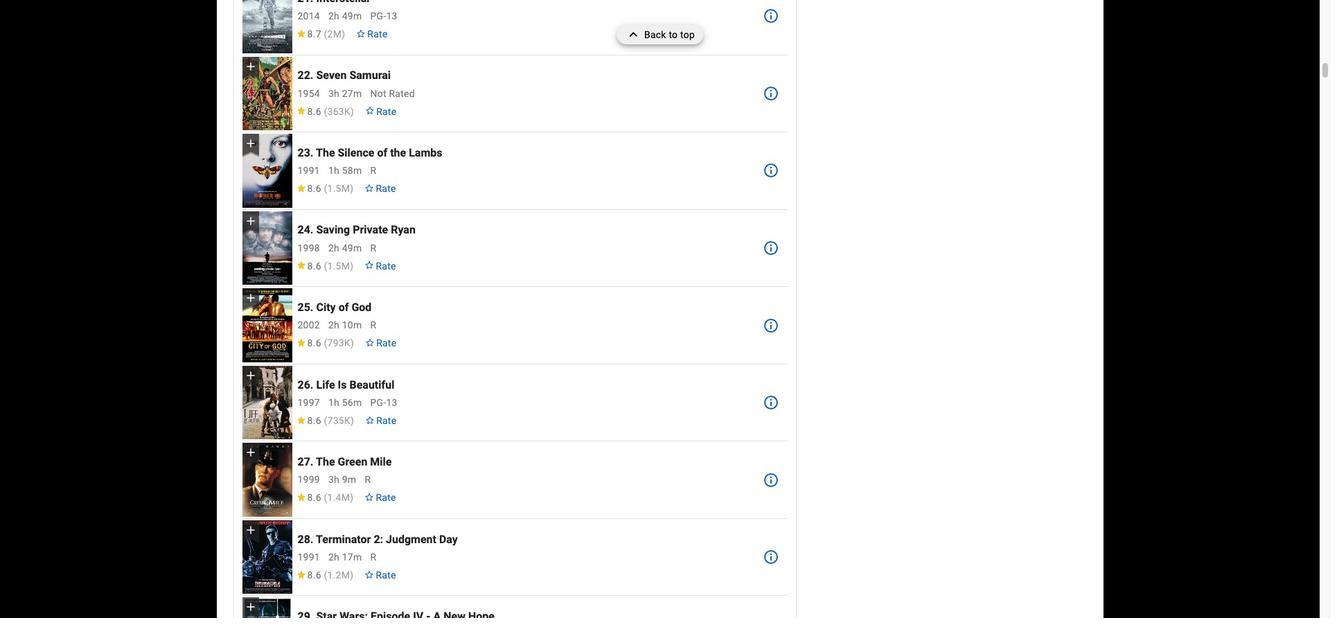 Task type: describe. For each thing, give the bounding box(es) containing it.
star border inline image for judgment
[[365, 571, 375, 579]]

add image for 28.
[[244, 523, 258, 537]]

top
[[681, 29, 695, 40]]

) for of
[[351, 338, 354, 349]]

group for 26. life is beautiful
[[242, 366, 292, 440]]

( for 27.
[[324, 492, 328, 503]]

add to watchlist image
[[242, 0, 259, 3]]

25.
[[298, 301, 314, 314]]

2h for saving
[[329, 242, 340, 253]]

imdb rating: 8.7 element
[[296, 28, 345, 39]]

8.6 for 26.
[[308, 415, 321, 426]]

49m for 8.6 ( 1.5m )
[[342, 242, 362, 253]]

judgment
[[386, 533, 437, 546]]

2002
[[298, 320, 320, 331]]

58m
[[342, 165, 362, 176]]

back
[[645, 29, 667, 40]]

star border inline image for mile
[[365, 494, 375, 501]]

ryan
[[391, 224, 416, 237]]

add image for 27.
[[244, 446, 258, 460]]

28.
[[298, 533, 314, 546]]

1h for the
[[329, 165, 340, 176]]

26. life is beautiful
[[298, 378, 395, 391]]

see more information about seven samurai image
[[763, 85, 780, 102]]

life
[[316, 378, 335, 391]]

2:
[[374, 533, 383, 546]]

1.2m
[[328, 570, 350, 581]]

star border inline image right 2m
[[356, 30, 366, 37]]

( for 25.
[[324, 338, 328, 349]]

add image for 26.
[[244, 369, 258, 383]]

samurai
[[350, 69, 391, 82]]

rate button for is
[[360, 408, 402, 433]]

see more information about life is beautiful image
[[763, 395, 780, 411]]

arnold schwarzenegger in terminator 2: judgment day (1991) image
[[242, 521, 292, 594]]

27m
[[342, 88, 362, 99]]

back to top
[[645, 29, 695, 40]]

pg- for 1h 56m
[[371, 397, 386, 408]]

rate for samurai
[[377, 106, 397, 117]]

2014
[[298, 10, 320, 21]]

star border inline image for of
[[365, 184, 375, 192]]

1991 for 28.
[[298, 552, 320, 563]]

private
[[353, 224, 388, 237]]

27. the green mile link
[[298, 455, 392, 469]]

2h 49m for 2m
[[329, 10, 362, 21]]

( for 22.
[[324, 106, 328, 117]]

star inline image
[[296, 339, 306, 347]]

) for samurai
[[351, 106, 354, 117]]

8.7
[[308, 28, 321, 39]]

star inline image inside the imdb rating: 8.7 element
[[296, 30, 306, 37]]

group for 27. the green mile
[[242, 443, 292, 517]]

silence
[[338, 146, 375, 159]]

8.6 for 24.
[[308, 260, 321, 271]]

rate button for of
[[360, 331, 402, 356]]

rate for of
[[377, 338, 397, 349]]

rate button for silence
[[359, 176, 402, 201]]

rate for 2:
[[376, 570, 396, 581]]

8.6 ( 1.5m ) for the
[[308, 183, 354, 194]]

god
[[352, 301, 372, 314]]

roberto benigni, nicoletta braschi, and giorgio cantarini in life is beautiful (1997) image
[[242, 366, 292, 440]]

star inline image for 23. the silence of the lambs
[[296, 184, 306, 192]]

matthew mcconaughey in interstellar (2014) image
[[242, 0, 292, 53]]

1991 for 23.
[[298, 165, 320, 176]]

see more information about interstellar image
[[763, 8, 780, 25]]

2h for terminator
[[329, 552, 340, 563]]

1999
[[298, 474, 320, 485]]

back to top button
[[617, 25, 704, 44]]

2m
[[328, 28, 342, 39]]

1 2h from the top
[[329, 10, 340, 21]]

2h for city
[[329, 320, 340, 331]]

group for 25. city of god
[[242, 289, 292, 362]]

lambs
[[409, 146, 443, 159]]

the for 23.
[[316, 146, 335, 159]]

( for 24.
[[324, 260, 328, 271]]

seven samurai (1954) image
[[242, 57, 292, 130]]

) for private
[[350, 260, 354, 271]]

rate button right 2m
[[351, 21, 393, 46]]

imdb rating: 8.6 element for 26.
[[296, 415, 354, 426]]

27.
[[298, 455, 314, 469]]

seven
[[316, 69, 347, 82]]

8.6 for 25.
[[308, 338, 321, 349]]

1 ( from the top
[[324, 28, 328, 39]]

rate for private
[[376, 260, 396, 271]]

r for god
[[371, 320, 377, 331]]

not
[[371, 88, 387, 99]]

add image for anthony daniels, carrie fisher, mark hamill, james earl jones, david prowse, and kenny baker in star wars: episode iv - a new hope (1977) image
[[244, 601, 258, 615]]

rated
[[389, 88, 415, 99]]

inhabitants of belo vale boa morte and cidade de congonhas and paige ellens in city of god (2002) image
[[242, 289, 292, 362]]

17m
[[342, 552, 362, 563]]

23. the silence of the lambs link
[[298, 146, 443, 159]]

rate button for private
[[359, 253, 402, 278]]

terminator
[[316, 533, 371, 546]]

rate for green
[[376, 492, 396, 503]]

star inline image for 28. terminator 2: judgment day
[[296, 571, 306, 579]]

8.6 ( 1.4m )
[[308, 492, 354, 503]]

green
[[338, 455, 368, 469]]

rate button for 2:
[[359, 563, 402, 588]]

pg- for 2h 49m
[[371, 10, 386, 21]]

see more information about the green mile image
[[763, 472, 780, 488]]

8.7 ( 2m )
[[308, 28, 345, 39]]

see more information about the silence of the lambs image
[[763, 163, 780, 179]]

rate for is
[[377, 415, 397, 426]]

49m for 8.7 ( 2m )
[[342, 10, 362, 21]]

city
[[316, 301, 336, 314]]

8.6 for 22.
[[308, 106, 321, 117]]

to
[[669, 29, 678, 40]]

1.5m for the
[[328, 183, 350, 194]]

26.
[[298, 378, 314, 391]]

pg-13 for 49m
[[371, 10, 398, 21]]

( for 28.
[[324, 570, 328, 581]]

9m
[[342, 474, 357, 485]]



Task type: vqa. For each thing, say whether or not it's contained in the screenshot.


Task type: locate. For each thing, give the bounding box(es) containing it.
2 group from the top
[[242, 57, 292, 130]]

2h 10m
[[329, 320, 362, 331]]

1.5m down saving
[[328, 260, 350, 271]]

star border inline image right 1.2m in the left of the page
[[365, 571, 375, 579]]

3h 27m
[[329, 88, 362, 99]]

1954
[[298, 88, 320, 99]]

2h 49m up 2m
[[329, 10, 362, 21]]

mile
[[370, 455, 392, 469]]

2 imdb rating: 8.6 element from the top
[[296, 183, 354, 194]]

rate down the
[[376, 183, 396, 194]]

0 horizontal spatial of
[[339, 301, 349, 314]]

2h up 2m
[[329, 10, 340, 21]]

)
[[342, 28, 345, 39], [351, 106, 354, 117], [350, 183, 354, 194], [350, 260, 354, 271], [351, 338, 354, 349], [351, 415, 354, 426], [350, 492, 354, 503], [350, 570, 354, 581]]

1 vertical spatial 2h 49m
[[329, 242, 362, 253]]

the for 27.
[[316, 455, 335, 469]]

1 vertical spatial 49m
[[342, 242, 362, 253]]

star border inline image right 793k
[[365, 339, 375, 347]]

0 vertical spatial 49m
[[342, 10, 362, 21]]

r for ryan
[[371, 242, 377, 253]]

rate button down the private
[[359, 253, 402, 278]]

4 group from the top
[[242, 211, 292, 285]]

the
[[390, 146, 406, 159]]

13 for 49m
[[386, 10, 398, 21]]

imdb rating: 8.6 element for 22.
[[296, 106, 354, 117]]

group left 23.
[[242, 134, 292, 208]]

3 group from the top
[[242, 134, 292, 208]]

) down '17m'
[[350, 570, 354, 581]]

imdb rating: 8.6 element down 1999 at left
[[296, 492, 354, 503]]

13
[[386, 10, 398, 21], [386, 397, 398, 408]]

0 vertical spatial star border inline image
[[365, 107, 375, 115]]

2 49m from the top
[[342, 242, 362, 253]]

the right 23.
[[316, 146, 335, 159]]

8.6 down 23.
[[308, 183, 321, 194]]

add image for 22.
[[244, 59, 258, 73]]

add image down matthew mcconaughey in interstellar (2014) image
[[244, 59, 258, 73]]

imdb rating: 8.6 element down 1954
[[296, 106, 354, 117]]

3h for the
[[329, 474, 340, 485]]

0 vertical spatial 8.6 ( 1.5m )
[[308, 183, 354, 194]]

add image down arnold schwarzenegger in terminator 2: judgment day (1991) image
[[244, 601, 258, 615]]

5 star inline image from the top
[[296, 416, 306, 424]]

imdb rating: 8.6 element down 2002
[[296, 338, 354, 349]]

rate
[[368, 28, 388, 39], [377, 106, 397, 117], [376, 183, 396, 194], [376, 260, 396, 271], [377, 338, 397, 349], [377, 415, 397, 426], [376, 492, 396, 503], [376, 570, 396, 581]]

793k
[[328, 338, 351, 349]]

24. saving private ryan
[[298, 224, 416, 237]]

anthony daniels, carrie fisher, mark hamill, james earl jones, david prowse, and kenny baker in star wars: episode iv - a new hope (1977) image
[[242, 598, 292, 618]]

8.6 down 1954
[[308, 106, 321, 117]]

2 add image from the top
[[244, 601, 258, 615]]

5 8.6 from the top
[[308, 415, 321, 426]]

star border inline image right 735k
[[365, 416, 375, 424]]

imdb rating: 8.6 element down 1997
[[296, 415, 354, 426]]

group left 1999 at left
[[242, 443, 292, 517]]

rate button down beautiful
[[360, 408, 402, 433]]

1 star inline image from the top
[[296, 30, 306, 37]]

r for mile
[[365, 474, 371, 485]]

1 3h from the top
[[329, 88, 340, 99]]

0 vertical spatial pg-13
[[371, 10, 398, 21]]

7 imdb rating: 8.6 element from the top
[[296, 570, 354, 581]]

expand less image
[[625, 25, 645, 44]]

star border inline image down not
[[365, 107, 375, 115]]

star inline image for 27. the green mile
[[296, 494, 306, 501]]

) right 8.7
[[342, 28, 345, 39]]

8.6 ( 1.5m ) down 1998 on the left top of page
[[308, 260, 354, 271]]

pg- up samurai
[[371, 10, 386, 21]]

pg-13 up samurai
[[371, 10, 398, 21]]

) down '27m'
[[351, 106, 354, 117]]

of
[[377, 146, 388, 159], [339, 301, 349, 314]]

2 1.5m from the top
[[328, 260, 350, 271]]

4 2h from the top
[[329, 552, 340, 563]]

beautiful
[[350, 378, 395, 391]]

8.6 down 1999 at left
[[308, 492, 321, 503]]

group down arnold schwarzenegger in terminator 2: judgment day (1991) image
[[242, 598, 292, 618]]

) for green
[[350, 492, 354, 503]]

jodie foster in the silence of the lambs (1991) image
[[242, 134, 292, 208]]

add image down 'seven samurai (1954)' image
[[244, 137, 258, 151]]

rate button for samurai
[[360, 99, 402, 124]]

r down the private
[[371, 242, 377, 253]]

28. terminator 2: judgment day link
[[298, 533, 458, 546]]

1 imdb rating: 8.6 element from the top
[[296, 106, 354, 117]]

rate button for green
[[359, 485, 402, 510]]

star inline image
[[296, 30, 306, 37], [296, 107, 306, 115], [296, 184, 306, 192], [296, 262, 306, 269], [296, 416, 306, 424], [296, 494, 306, 501], [296, 571, 306, 579]]

2h left '17m'
[[329, 552, 340, 563]]

1h 58m
[[329, 165, 362, 176]]

the
[[316, 146, 335, 159], [316, 455, 335, 469]]

1997
[[298, 397, 320, 408]]

8.6 ( 735k )
[[308, 415, 354, 426]]

star inline image for 24. saving private ryan
[[296, 262, 306, 269]]

6 add image from the top
[[244, 523, 258, 537]]

1.5m
[[328, 183, 350, 194], [328, 260, 350, 271]]

8.6 ( 1.5m ) down 1h 58m
[[308, 183, 354, 194]]

star inline image down 23.
[[296, 184, 306, 192]]

1 vertical spatial add image
[[244, 601, 258, 615]]

25. city of god
[[298, 301, 372, 314]]

star inline image left "8.6 ( 1.2m )"
[[296, 571, 306, 579]]

22.
[[298, 69, 314, 82]]

23.
[[298, 146, 314, 159]]

1 group from the top
[[242, 0, 292, 53]]

group left 1998 on the left top of page
[[242, 211, 292, 285]]

22. seven samurai
[[298, 69, 391, 82]]

imdb rating: 8.6 element
[[296, 106, 354, 117], [296, 183, 354, 194], [296, 260, 354, 271], [296, 338, 354, 349], [296, 415, 354, 426], [296, 492, 354, 503], [296, 570, 354, 581]]

1991
[[298, 165, 320, 176], [298, 552, 320, 563]]

star inline image down 1997
[[296, 416, 306, 424]]

6 ( from the top
[[324, 415, 328, 426]]

24.
[[298, 224, 314, 237]]

49m down 24. saving private ryan link
[[342, 242, 362, 253]]

r for judgment
[[371, 552, 377, 563]]

add image down inhabitants of belo vale boa morte and cidade de congonhas and paige ellens in city of god (2002) 'image'
[[244, 369, 258, 383]]

1 1991 from the top
[[298, 165, 320, 176]]

3 2h from the top
[[329, 320, 340, 331]]

2h 49m
[[329, 10, 362, 21], [329, 242, 362, 253]]

56m
[[342, 397, 362, 408]]

25. city of god link
[[298, 301, 372, 314]]

1 1h from the top
[[329, 165, 340, 176]]

1 13 from the top
[[386, 10, 398, 21]]

1 vertical spatial 1h
[[329, 397, 340, 408]]

2 8.6 ( 1.5m ) from the top
[[308, 260, 354, 271]]

add image down "movie poster" image
[[244, 523, 258, 537]]

rate up beautiful
[[377, 338, 397, 349]]

pg-
[[371, 10, 386, 21], [371, 397, 386, 408]]

pg-13 down beautiful
[[371, 397, 398, 408]]

2 ( from the top
[[324, 106, 328, 117]]

7 ( from the top
[[324, 492, 328, 503]]

2h
[[329, 10, 340, 21], [329, 242, 340, 253], [329, 320, 340, 331], [329, 552, 340, 563]]

imdb rating: 8.6 element down 1h 58m
[[296, 183, 354, 194]]

8.6 for 23.
[[308, 183, 321, 194]]

imdb rating: 8.6 element for 27.
[[296, 492, 354, 503]]

8.6 down 1998 on the left top of page
[[308, 260, 321, 271]]

5 add image from the top
[[244, 446, 258, 460]]

3 8.6 from the top
[[308, 260, 321, 271]]

see more information about saving private ryan image
[[763, 240, 780, 257]]

8 group from the top
[[242, 521, 292, 594]]

1.4m
[[328, 492, 350, 503]]

add image down roberto benigni, nicoletta braschi, and giorgio cantarini in life is beautiful (1997) image
[[244, 446, 258, 460]]

star border inline image for is
[[365, 416, 375, 424]]

1 horizontal spatial of
[[377, 146, 388, 159]]

1 8.6 ( 1.5m ) from the top
[[308, 183, 354, 194]]

8.6 for 28.
[[308, 570, 321, 581]]

8.6 ( 1.5m ) for saving
[[308, 260, 354, 271]]

3 ( from the top
[[324, 183, 328, 194]]

8 ( from the top
[[324, 570, 328, 581]]

imdb rating: 8.6 element down 1998 on the left top of page
[[296, 260, 354, 271]]

) for silence
[[350, 183, 354, 194]]

1 vertical spatial 13
[[386, 397, 398, 408]]

1h 56m
[[329, 397, 362, 408]]

4 8.6 from the top
[[308, 338, 321, 349]]

star inline image for 22. seven samurai
[[296, 107, 306, 115]]

2 1991 from the top
[[298, 552, 320, 563]]

rate for silence
[[376, 183, 396, 194]]

0 vertical spatial pg-
[[371, 10, 386, 21]]

1 vertical spatial 3h
[[329, 474, 340, 485]]

star border inline image down the private
[[365, 262, 375, 269]]

8.6 left 1.2m in the left of the page
[[308, 570, 321, 581]]

3h down seven
[[329, 88, 340, 99]]

2 2h from the top
[[329, 242, 340, 253]]

tom hanks, matt damon, tom sizemore, and edward burns in saving private ryan (1998) image
[[242, 211, 292, 285]]

not rated
[[371, 88, 415, 99]]

2 vertical spatial star border inline image
[[365, 416, 375, 424]]

4 add image from the top
[[244, 369, 258, 383]]

0 vertical spatial 2h 49m
[[329, 10, 362, 21]]

0 vertical spatial 1.5m
[[328, 183, 350, 194]]

1991 down 23.
[[298, 165, 320, 176]]

imdb rating: 8.6 element for 24.
[[296, 260, 354, 271]]

6 8.6 from the top
[[308, 492, 321, 503]]

1 pg-13 from the top
[[371, 10, 398, 21]]

saving
[[316, 224, 350, 237]]

4 ( from the top
[[324, 260, 328, 271]]

0 vertical spatial 1h
[[329, 165, 340, 176]]

) down the 58m on the left top of the page
[[350, 183, 354, 194]]

7 group from the top
[[242, 443, 292, 517]]

rate button down mile on the bottom
[[359, 485, 402, 510]]

363k
[[328, 106, 351, 117]]

star border inline image for god
[[365, 339, 375, 347]]

star border inline image
[[356, 30, 366, 37], [365, 184, 375, 192], [365, 339, 375, 347], [365, 494, 375, 501], [365, 571, 375, 579]]

add image down jodie foster in the silence of the lambs (1991) image
[[244, 214, 258, 228]]

) down the 10m
[[351, 338, 354, 349]]

1998
[[298, 242, 320, 253]]

6 imdb rating: 8.6 element from the top
[[296, 492, 354, 503]]

imdb rating: 8.6 element for 28.
[[296, 570, 354, 581]]

group left star inline icon
[[242, 289, 292, 362]]

1h for life
[[329, 397, 340, 408]]

2 star inline image from the top
[[296, 107, 306, 115]]

star border inline image down 23. the silence of the lambs link
[[365, 184, 375, 192]]

1 2h 49m from the top
[[329, 10, 362, 21]]

r right the 10m
[[371, 320, 377, 331]]

rate down the private
[[376, 260, 396, 271]]

1 vertical spatial the
[[316, 455, 335, 469]]

1 8.6 from the top
[[308, 106, 321, 117]]

pg-13 for 56m
[[371, 397, 398, 408]]

) for is
[[351, 415, 354, 426]]

22. seven samurai link
[[298, 69, 391, 82]]

imdb rating: 8.6 element for 23.
[[296, 183, 354, 194]]

8.6 down 1997
[[308, 415, 321, 426]]

rate button down samurai
[[360, 99, 402, 124]]

group for 23. the silence of the lambs
[[242, 134, 292, 208]]

rate button
[[351, 21, 393, 46], [360, 99, 402, 124], [359, 176, 402, 201], [359, 253, 402, 278], [360, 331, 402, 356], [360, 408, 402, 433], [359, 485, 402, 510], [359, 563, 402, 588]]

see more information about terminator 2: judgment day image
[[763, 549, 780, 566]]

is
[[338, 378, 347, 391]]

group left 2014
[[242, 0, 292, 53]]

group for 28. terminator 2: judgment day
[[242, 521, 292, 594]]

2h 49m for 1.5m
[[329, 242, 362, 253]]

rate button down god
[[360, 331, 402, 356]]

star inline image down 1954
[[296, 107, 306, 115]]

1 1.5m from the top
[[328, 183, 350, 194]]

1h left the 58m on the left top of the page
[[329, 165, 340, 176]]

4 star inline image from the top
[[296, 262, 306, 269]]

2 pg-13 from the top
[[371, 397, 398, 408]]

23. the silence of the lambs
[[298, 146, 443, 159]]

rate down mile on the bottom
[[376, 492, 396, 503]]

8.6 ( 1.2m )
[[308, 570, 354, 581]]

3 imdb rating: 8.6 element from the top
[[296, 260, 354, 271]]

r
[[371, 165, 377, 176], [371, 242, 377, 253], [371, 320, 377, 331], [365, 474, 371, 485], [371, 552, 377, 563]]

8.6 ( 363k )
[[308, 106, 354, 117]]

r down "28. terminator 2: judgment day" link
[[371, 552, 377, 563]]

rate down beautiful
[[377, 415, 397, 426]]

star border inline image for private
[[365, 262, 375, 269]]

3h
[[329, 88, 340, 99], [329, 474, 340, 485]]

group
[[242, 0, 292, 53], [242, 57, 292, 130], [242, 134, 292, 208], [242, 211, 292, 285], [242, 289, 292, 362], [242, 366, 292, 440], [242, 443, 292, 517], [242, 521, 292, 594], [242, 598, 292, 618]]

3h left 9m at left
[[329, 474, 340, 485]]

star border inline image right 1.4m
[[365, 494, 375, 501]]

group left 1954
[[242, 57, 292, 130]]

3 add image from the top
[[244, 291, 258, 305]]

rate down 2:
[[376, 570, 396, 581]]

1 49m from the top
[[342, 10, 362, 21]]

(
[[324, 28, 328, 39], [324, 106, 328, 117], [324, 183, 328, 194], [324, 260, 328, 271], [324, 338, 328, 349], [324, 415, 328, 426], [324, 492, 328, 503], [324, 570, 328, 581]]

8.6
[[308, 106, 321, 117], [308, 183, 321, 194], [308, 260, 321, 271], [308, 338, 321, 349], [308, 415, 321, 426], [308, 492, 321, 503], [308, 570, 321, 581]]

see more information about city of god image
[[763, 317, 780, 334]]

r down 23. the silence of the lambs link
[[371, 165, 377, 176]]

8.6 for 27.
[[308, 492, 321, 503]]

1 vertical spatial pg-
[[371, 397, 386, 408]]

10m
[[342, 320, 362, 331]]

( for 26.
[[324, 415, 328, 426]]

rate up samurai
[[368, 28, 388, 39]]

star inline image left 8.7
[[296, 30, 306, 37]]

2 13 from the top
[[386, 397, 398, 408]]

add image for 24.
[[244, 214, 258, 228]]

group for 22. seven samurai
[[242, 57, 292, 130]]

2 pg- from the top
[[371, 397, 386, 408]]

movie poster image
[[242, 443, 292, 517]]

2h 49m down 24. saving private ryan link
[[329, 242, 362, 253]]

rate down not rated
[[377, 106, 397, 117]]

2h 17m
[[329, 552, 362, 563]]

rate button down 23. the silence of the lambs link
[[359, 176, 402, 201]]

0 vertical spatial add image
[[244, 137, 258, 151]]

add image for 25.
[[244, 291, 258, 305]]

group left the 28.
[[242, 521, 292, 594]]

pg-13
[[371, 10, 398, 21], [371, 397, 398, 408]]

26. life is beautiful link
[[298, 378, 395, 391]]

9 group from the top
[[242, 598, 292, 618]]

1 vertical spatial 1991
[[298, 552, 320, 563]]

group left 1997
[[242, 366, 292, 440]]

1.5m for saving
[[328, 260, 350, 271]]

star inline image for 26. life is beautiful
[[296, 416, 306, 424]]

r right 9m at left
[[365, 474, 371, 485]]

star border inline image
[[365, 107, 375, 115], [365, 262, 375, 269], [365, 416, 375, 424]]

) down 24. saving private ryan link
[[350, 260, 354, 271]]

pg- down beautiful
[[371, 397, 386, 408]]

0 vertical spatial 1991
[[298, 165, 320, 176]]

1 vertical spatial 8.6 ( 1.5m )
[[308, 260, 354, 271]]

5 group from the top
[[242, 289, 292, 362]]

5 ( from the top
[[324, 338, 328, 349]]

1 vertical spatial 1.5m
[[328, 260, 350, 271]]

2 8.6 from the top
[[308, 183, 321, 194]]

1 vertical spatial of
[[339, 301, 349, 314]]

) for 2:
[[350, 570, 354, 581]]

1 pg- from the top
[[371, 10, 386, 21]]

5 imdb rating: 8.6 element from the top
[[296, 415, 354, 426]]

24. saving private ryan link
[[298, 224, 416, 237]]

add image
[[244, 137, 258, 151], [244, 601, 258, 615]]

star border inline image for samurai
[[365, 107, 375, 115]]

) down 56m at the left of page
[[351, 415, 354, 426]]

0 vertical spatial of
[[377, 146, 388, 159]]

6 group from the top
[[242, 366, 292, 440]]

imdb rating: 8.6 element down 2h 17m
[[296, 570, 354, 581]]

1 add image from the top
[[244, 137, 258, 151]]

2h down saving
[[329, 242, 340, 253]]

27. the green mile
[[298, 455, 392, 469]]

3 star inline image from the top
[[296, 184, 306, 192]]

add image down tom hanks, matt damon, tom sizemore, and edward burns in saving private ryan (1998) image
[[244, 291, 258, 305]]

1h left 56m at the left of page
[[329, 397, 340, 408]]

) down 9m at left
[[350, 492, 354, 503]]

2 add image from the top
[[244, 214, 258, 228]]

day
[[439, 533, 458, 546]]

13 for 56m
[[386, 397, 398, 408]]

3h 9m
[[329, 474, 357, 485]]

49m up "8.7 ( 2m )"
[[342, 10, 362, 21]]

1 vertical spatial pg-13
[[371, 397, 398, 408]]

8.6 right star inline icon
[[308, 338, 321, 349]]

49m
[[342, 10, 362, 21], [342, 242, 362, 253]]

13 down beautiful
[[386, 397, 398, 408]]

1 the from the top
[[316, 146, 335, 159]]

8.6 ( 793k )
[[308, 338, 354, 349]]

0 vertical spatial 3h
[[329, 88, 340, 99]]

star inline image down 1998 on the left top of page
[[296, 262, 306, 269]]

1991 down the 28.
[[298, 552, 320, 563]]

6 star inline image from the top
[[296, 494, 306, 501]]

7 8.6 from the top
[[308, 570, 321, 581]]

r for of
[[371, 165, 377, 176]]

1h
[[329, 165, 340, 176], [329, 397, 340, 408]]

2 1h from the top
[[329, 397, 340, 408]]

2 2h 49m from the top
[[329, 242, 362, 253]]

3h for seven
[[329, 88, 340, 99]]

1 vertical spatial star border inline image
[[365, 262, 375, 269]]

28. terminator 2: judgment day
[[298, 533, 458, 546]]

0 vertical spatial the
[[316, 146, 335, 159]]

2 the from the top
[[316, 455, 335, 469]]

4 imdb rating: 8.6 element from the top
[[296, 338, 354, 349]]

2 3h from the top
[[329, 474, 340, 485]]

7 star inline image from the top
[[296, 571, 306, 579]]

( for 23.
[[324, 183, 328, 194]]

imdb rating: 8.6 element for 25.
[[296, 338, 354, 349]]

of left the
[[377, 146, 388, 159]]

735k
[[328, 415, 351, 426]]

the right 27.
[[316, 455, 335, 469]]

add image
[[244, 59, 258, 73], [244, 214, 258, 228], [244, 291, 258, 305], [244, 369, 258, 383], [244, 446, 258, 460], [244, 523, 258, 537]]

1 add image from the top
[[244, 59, 258, 73]]

of right city
[[339, 301, 349, 314]]

star inline image down 1999 at left
[[296, 494, 306, 501]]

1.5m down 1h 58m
[[328, 183, 350, 194]]

group for 24. saving private ryan
[[242, 211, 292, 285]]

8.6 ( 1.5m )
[[308, 183, 354, 194], [308, 260, 354, 271]]

add image for jodie foster in the silence of the lambs (1991) image
[[244, 137, 258, 151]]

0 vertical spatial 13
[[386, 10, 398, 21]]



